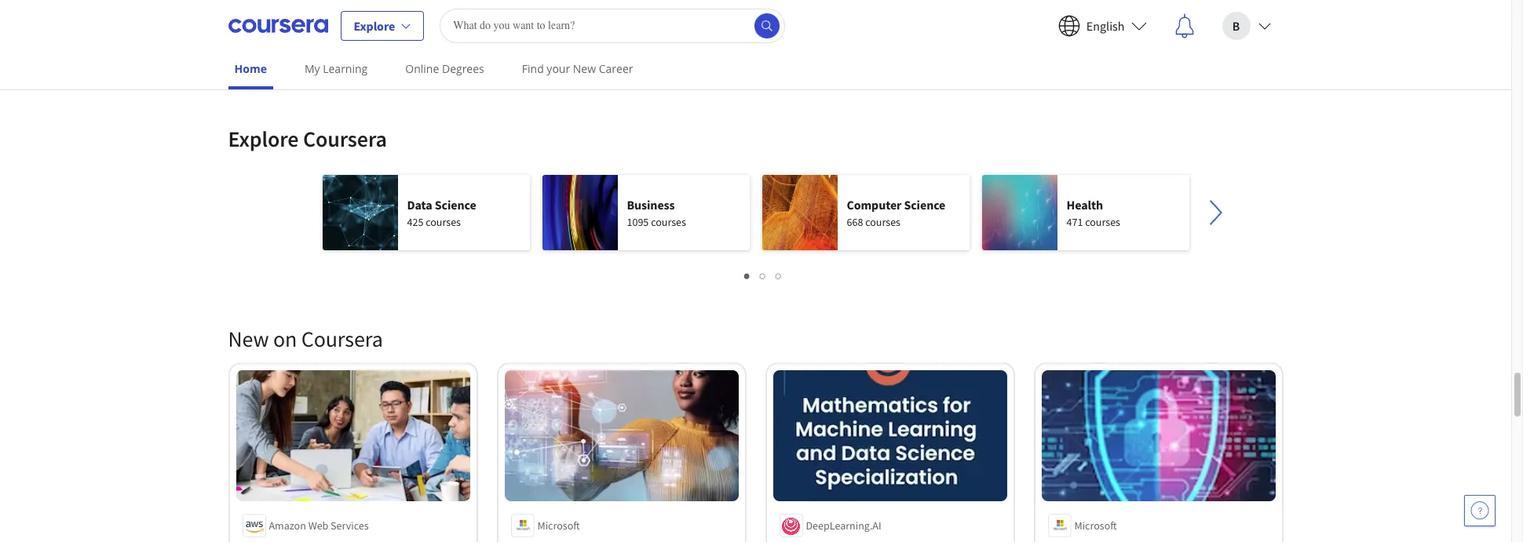Task type: locate. For each thing, give the bounding box(es) containing it.
explore up learning at the left
[[354, 18, 395, 33]]

degrees
[[442, 61, 484, 76]]

1 horizontal spatial science
[[904, 197, 946, 213]]

microsoft
[[538, 519, 580, 533], [1075, 519, 1117, 533]]

health 471 courses
[[1067, 197, 1121, 229]]

668
[[847, 215, 863, 229]]

explore inside popup button
[[354, 18, 395, 33]]

english
[[1087, 18, 1125, 33]]

new left on
[[228, 325, 269, 353]]

0 horizontal spatial explore
[[228, 125, 299, 153]]

3 courses from the left
[[865, 215, 901, 229]]

science
[[435, 197, 476, 213], [904, 197, 946, 213]]

courses inside data science 425 courses
[[426, 215, 461, 229]]

show 8 more button
[[228, 59, 315, 87]]

computer
[[847, 197, 902, 213]]

computer science 668 courses
[[847, 197, 946, 229]]

courses down health
[[1085, 215, 1121, 229]]

new right your
[[573, 61, 596, 76]]

courses right 425
[[426, 215, 461, 229]]

2 science from the left
[[904, 197, 946, 213]]

1 vertical spatial new
[[228, 325, 269, 353]]

find your new career
[[522, 61, 633, 76]]

science inside computer science 668 courses
[[904, 197, 946, 213]]

None search field
[[440, 8, 785, 43]]

show
[[241, 66, 267, 80]]

1 vertical spatial explore
[[228, 125, 299, 153]]

courses down computer
[[865, 215, 901, 229]]

0 vertical spatial coursera
[[303, 125, 387, 153]]

on
[[273, 325, 297, 353]]

b
[[1233, 18, 1240, 33]]

home
[[234, 61, 267, 76]]

courses down business
[[651, 215, 686, 229]]

0 horizontal spatial new
[[228, 325, 269, 353]]

home link
[[228, 51, 273, 90]]

my learning link
[[298, 51, 374, 86]]

explore for explore
[[354, 18, 395, 33]]

course
[[242, 20, 274, 34], [511, 20, 543, 34], [779, 20, 811, 34], [1048, 20, 1080, 34]]

0 horizontal spatial science
[[435, 197, 476, 213]]

english button
[[1046, 0, 1159, 51]]

amazon web services
[[269, 519, 369, 533]]

4 courses from the left
[[1085, 215, 1121, 229]]

business image
[[542, 175, 618, 250]]

1 science from the left
[[435, 197, 476, 213]]

0 horizontal spatial microsoft
[[538, 519, 580, 533]]

0 vertical spatial new
[[573, 61, 596, 76]]

science for computer science
[[904, 197, 946, 213]]

new
[[573, 61, 596, 76], [228, 325, 269, 353]]

1 course from the left
[[242, 20, 274, 34]]

1 microsoft from the left
[[538, 519, 580, 533]]

science inside data science 425 courses
[[435, 197, 476, 213]]

science right data
[[435, 197, 476, 213]]

1 horizontal spatial microsoft
[[1075, 519, 1117, 533]]

coursera
[[303, 125, 387, 153], [301, 325, 383, 353]]

help center image
[[1471, 502, 1490, 521]]

courses
[[426, 215, 461, 229], [651, 215, 686, 229], [865, 215, 901, 229], [1085, 215, 1121, 229]]

my
[[305, 61, 320, 76]]

show 8 more
[[241, 66, 302, 80]]

2 course from the left
[[511, 20, 543, 34]]

explore down show 8 more button
[[228, 125, 299, 153]]

science right computer
[[904, 197, 946, 213]]

computer science image
[[762, 175, 837, 250]]

data science image
[[322, 175, 398, 250]]

1 horizontal spatial explore
[[354, 18, 395, 33]]

2 courses from the left
[[651, 215, 686, 229]]

coursera down learning at the left
[[303, 125, 387, 153]]

0 vertical spatial explore
[[354, 18, 395, 33]]

coursera right on
[[301, 325, 383, 353]]

data
[[407, 197, 432, 213]]

1 courses from the left
[[426, 215, 461, 229]]

explore
[[354, 18, 395, 33], [228, 125, 299, 153]]

online degrees link
[[399, 51, 491, 86]]

What do you want to learn? text field
[[440, 8, 785, 43]]



Task type: vqa. For each thing, say whether or not it's contained in the screenshot.
leftmost SCIENCE
yes



Task type: describe. For each thing, give the bounding box(es) containing it.
find your new career link
[[516, 51, 640, 86]]

business 1095 courses
[[627, 197, 686, 229]]

1095
[[627, 215, 649, 229]]

your
[[547, 61, 570, 76]]

courses inside health 471 courses
[[1085, 215, 1121, 229]]

explore for explore coursera
[[228, 125, 299, 153]]

health
[[1067, 197, 1103, 213]]

courses inside business 1095 courses
[[651, 215, 686, 229]]

amazon
[[269, 519, 306, 533]]

learning
[[323, 61, 368, 76]]

explore button
[[340, 11, 424, 40]]

1 vertical spatial coursera
[[301, 325, 383, 353]]

my learning
[[305, 61, 368, 76]]

popular in business collection element
[[219, 0, 1293, 112]]

more
[[277, 66, 302, 80]]

3 course from the left
[[779, 20, 811, 34]]

science for data science
[[435, 197, 476, 213]]

2 microsoft from the left
[[1075, 519, 1117, 533]]

data science 425 courses
[[407, 197, 476, 229]]

new on coursera
[[228, 325, 383, 353]]

explore coursera
[[228, 125, 387, 153]]

online
[[405, 61, 439, 76]]

move carousel right image
[[1197, 194, 1235, 232]]

new on coursera collection element
[[219, 300, 1293, 543]]

services
[[331, 519, 369, 533]]

b button
[[1210, 0, 1283, 51]]

coursera image
[[228, 13, 328, 38]]

8
[[269, 66, 275, 80]]

deeplearning.ai
[[806, 519, 882, 533]]

health image
[[982, 175, 1057, 250]]

career
[[599, 61, 633, 76]]

web
[[308, 519, 328, 533]]

425
[[407, 215, 424, 229]]

business
[[627, 197, 675, 213]]

courses inside computer science 668 courses
[[865, 215, 901, 229]]

4 course from the left
[[1048, 20, 1080, 34]]

471
[[1067, 215, 1083, 229]]

1 horizontal spatial new
[[573, 61, 596, 76]]

online degrees
[[405, 61, 484, 76]]

find
[[522, 61, 544, 76]]



